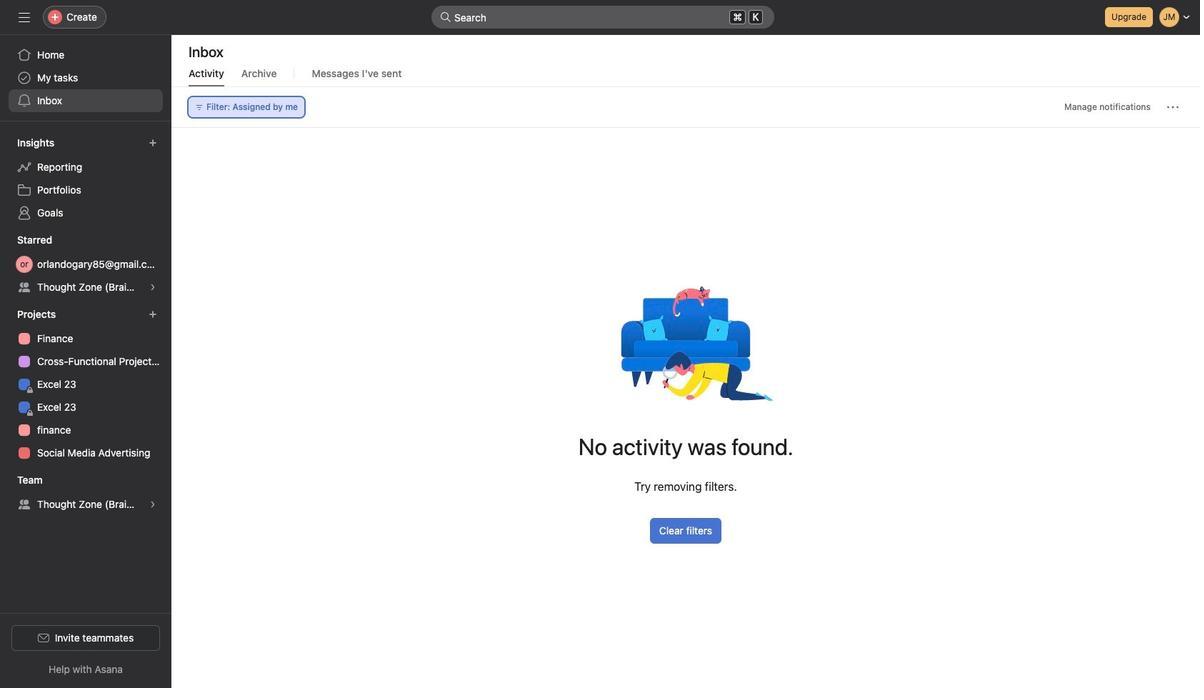 Task type: describe. For each thing, give the bounding box(es) containing it.
see details, thought zone (brainstorm space) image inside teams element
[[149, 500, 157, 509]]

hide sidebar image
[[19, 11, 30, 23]]

prominent image
[[440, 11, 452, 23]]

new insights image
[[149, 139, 157, 147]]

Search tasks, projects, and more text field
[[432, 6, 774, 29]]

global element
[[0, 35, 171, 121]]

starred element
[[0, 227, 171, 302]]

more actions image
[[1167, 101, 1179, 113]]



Task type: vqa. For each thing, say whether or not it's contained in the screenshot.
'SEE DETAILS, THOUGHT ZONE (BRAINSTORM SPACE)' image to the bottom
yes



Task type: locate. For each thing, give the bounding box(es) containing it.
1 vertical spatial see details, thought zone (brainstorm space) image
[[149, 500, 157, 509]]

None field
[[432, 6, 774, 29]]

see details, thought zone (brainstorm space) image
[[149, 283, 157, 292], [149, 500, 157, 509]]

or image
[[20, 256, 28, 273]]

see details, thought zone (brainstorm space) image inside starred element
[[149, 283, 157, 292]]

1 see details, thought zone (brainstorm space) image from the top
[[149, 283, 157, 292]]

2 see details, thought zone (brainstorm space) image from the top
[[149, 500, 157, 509]]

new project or portfolio image
[[149, 310, 157, 319]]

0 vertical spatial see details, thought zone (brainstorm space) image
[[149, 283, 157, 292]]

projects element
[[0, 302, 171, 467]]

teams element
[[0, 467, 171, 519]]

insights element
[[0, 130, 171, 227]]



